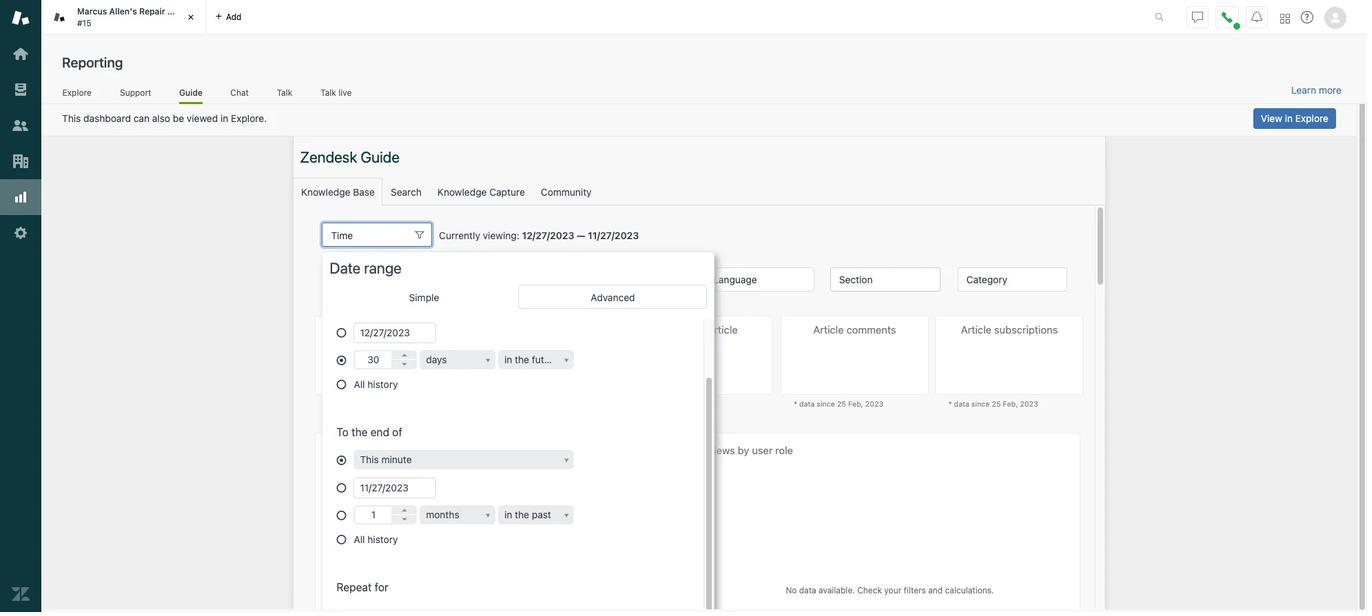 Task type: vqa. For each thing, say whether or not it's contained in the screenshot.
Reporting
yes



Task type: locate. For each thing, give the bounding box(es) containing it.
viewed
[[187, 112, 218, 124]]

zendesk image
[[12, 585, 30, 603]]

0 horizontal spatial in
[[221, 112, 228, 124]]

1 talk from the left
[[277, 87, 292, 98]]

2 talk from the left
[[321, 87, 336, 98]]

allen's
[[109, 6, 137, 17]]

admin image
[[12, 224, 30, 242]]

explore down learn more link
[[1296, 112, 1329, 124]]

main element
[[0, 0, 41, 612]]

talk left live at the top
[[321, 87, 336, 98]]

learn more
[[1292, 84, 1342, 96]]

support
[[120, 87, 151, 98]]

view in explore button
[[1254, 108, 1336, 129]]

explore up this
[[62, 87, 91, 98]]

explore
[[62, 87, 91, 98], [1296, 112, 1329, 124]]

tabs tab list
[[41, 0, 1141, 34]]

1 in from the left
[[221, 112, 228, 124]]

organizations image
[[12, 152, 30, 170]]

marcus allen's repair ticket #15
[[77, 6, 192, 28]]

guide
[[179, 87, 203, 98]]

zendesk products image
[[1281, 13, 1290, 23]]

in right the view
[[1285, 112, 1293, 124]]

customers image
[[12, 116, 30, 134]]

reporting image
[[12, 188, 30, 206]]

talk right chat
[[277, 87, 292, 98]]

learn more link
[[1292, 84, 1342, 96]]

talk live
[[321, 87, 352, 98]]

1 horizontal spatial talk
[[321, 87, 336, 98]]

in inside button
[[1285, 112, 1293, 124]]

repair
[[139, 6, 165, 17]]

1 horizontal spatial explore
[[1296, 112, 1329, 124]]

also
[[152, 112, 170, 124]]

1 horizontal spatial in
[[1285, 112, 1293, 124]]

talk link
[[277, 87, 293, 102]]

this
[[62, 112, 81, 124]]

0 horizontal spatial talk
[[277, 87, 292, 98]]

live
[[339, 87, 352, 98]]

in right viewed at the top of the page
[[221, 112, 228, 124]]

tab
[[41, 0, 207, 34]]

1 vertical spatial explore
[[1296, 112, 1329, 124]]

get started image
[[12, 45, 30, 63]]

in
[[221, 112, 228, 124], [1285, 112, 1293, 124]]

guide link
[[179, 87, 203, 104]]

talk live link
[[320, 87, 352, 102]]

marcus
[[77, 6, 107, 17]]

view
[[1261, 112, 1283, 124]]

2 in from the left
[[1285, 112, 1293, 124]]

0 vertical spatial explore
[[62, 87, 91, 98]]

view in explore
[[1261, 112, 1329, 124]]

talk
[[277, 87, 292, 98], [321, 87, 336, 98]]

support link
[[119, 87, 152, 102]]



Task type: describe. For each thing, give the bounding box(es) containing it.
chat link
[[230, 87, 249, 102]]

can
[[134, 112, 150, 124]]

more
[[1319, 84, 1342, 96]]

get help image
[[1301, 11, 1314, 23]]

dashboard
[[83, 112, 131, 124]]

this dashboard can also be viewed in explore.
[[62, 112, 267, 124]]

0 horizontal spatial explore
[[62, 87, 91, 98]]

add button
[[207, 0, 250, 34]]

explore link
[[62, 87, 92, 102]]

be
[[173, 112, 184, 124]]

reporting
[[62, 54, 123, 70]]

notifications image
[[1252, 11, 1263, 22]]

talk for talk live
[[321, 87, 336, 98]]

talk for talk
[[277, 87, 292, 98]]

button displays agent's chat status as invisible. image
[[1192, 11, 1203, 22]]

chat
[[230, 87, 249, 98]]

views image
[[12, 81, 30, 99]]

#15
[[77, 18, 91, 28]]

tab containing marcus allen's repair ticket
[[41, 0, 207, 34]]

zendesk support image
[[12, 9, 30, 27]]

explore.
[[231, 112, 267, 124]]

ticket
[[167, 6, 192, 17]]

learn
[[1292, 84, 1317, 96]]

explore inside button
[[1296, 112, 1329, 124]]

close image
[[184, 10, 198, 24]]

add
[[226, 11, 242, 22]]



